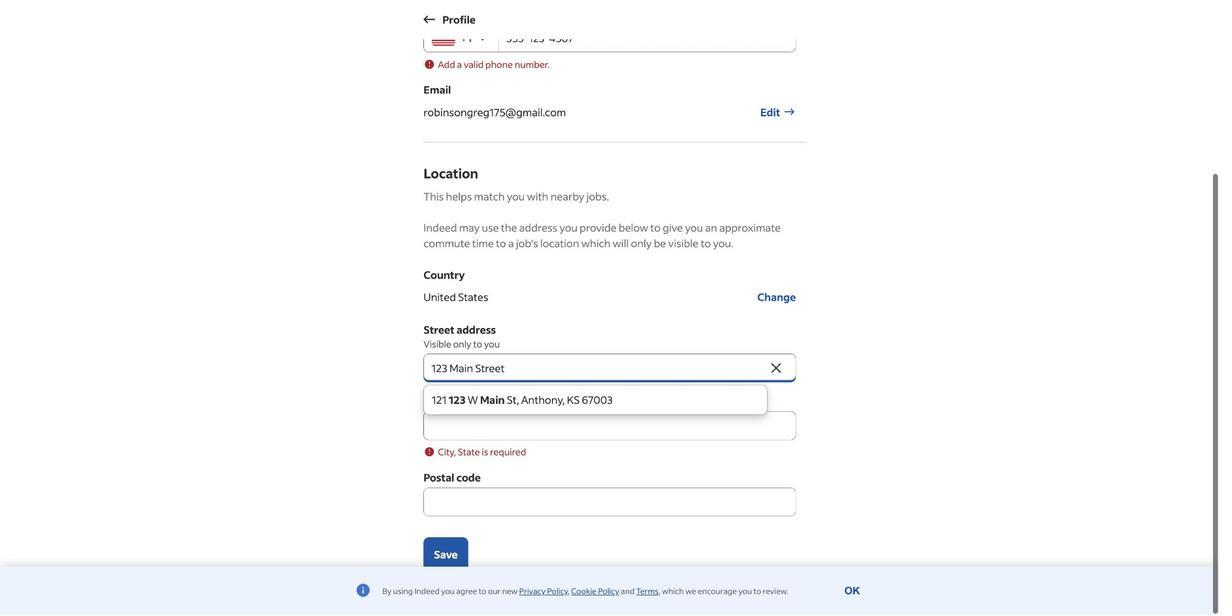 Task type: describe. For each thing, give the bounding box(es) containing it.
Type phone number telephone field
[[498, 24, 796, 52]]



Task type: locate. For each thing, give the bounding box(es) containing it.
contact information element
[[424, 0, 807, 571]]

None field
[[424, 354, 768, 382], [424, 411, 796, 440], [424, 488, 796, 516], [424, 354, 768, 382], [424, 411, 796, 440], [424, 488, 796, 516]]



Task type: vqa. For each thing, say whether or not it's contained in the screenshot.
the leftmost to
no



